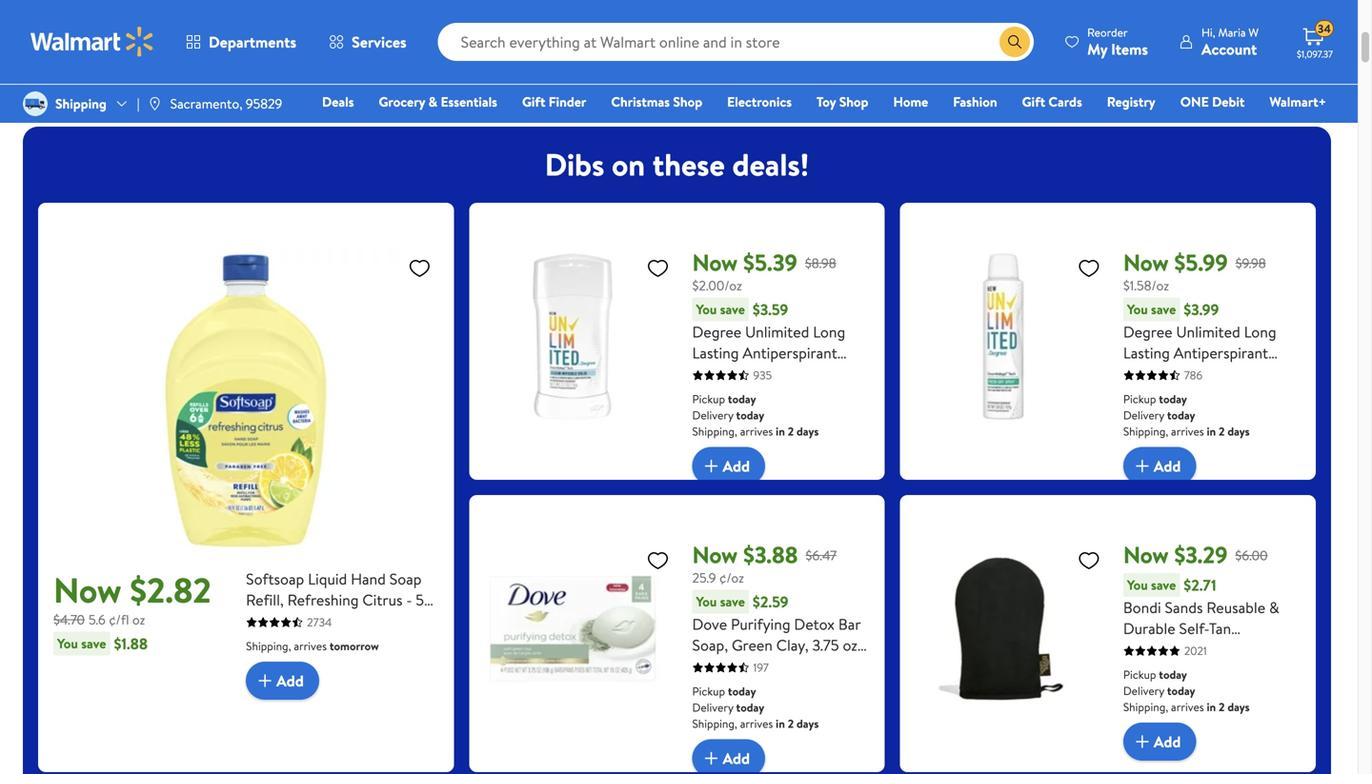 Task type: describe. For each thing, give the bounding box(es) containing it.
gift cards link
[[1013, 91, 1091, 112]]

application
[[1123, 639, 1198, 660]]

deals inside "shop all deals" link
[[109, 49, 138, 67]]

search icon image
[[1007, 34, 1022, 50]]

pickup for $5.99
[[1123, 391, 1156, 407]]

get it fast! link
[[278, 0, 377, 69]]

bar
[[838, 614, 861, 635]]

$6.00
[[1235, 546, 1268, 565]]

oz inside now $5.39 $8.98 $2.00/oz you save $3.59 degree unlimited long lasting antiperspirant deodorant stick, clean, 2.7 oz
[[715, 384, 729, 405]]

add button for now $5.39
[[692, 447, 765, 485]]

arrives for now $3.88
[[740, 716, 773, 732]]

fragrance deals image
[[636, 0, 705, 44]]

durable
[[1123, 618, 1175, 639]]

tomorrow
[[330, 638, 379, 655]]

(4
[[692, 656, 707, 677]]

$8.98
[[805, 254, 836, 272]]

one debit link
[[1172, 91, 1253, 112]]

mitt,
[[1202, 639, 1233, 660]]

you inside you save $2.71 bondi sands reusable & durable self-tan application mitt, 1.69 oz, black
[[1127, 576, 1148, 595]]

premium beauty deals link
[[1193, 0, 1292, 82]]

2734
[[307, 615, 332, 631]]

walmart image
[[30, 27, 154, 57]]

christmas shop link
[[603, 91, 711, 112]]

grocery & essentials
[[379, 92, 497, 111]]

now $3.88 $6.47 25.9 ¢/oz you save $2.59 dove purifying detox bar soap, green clay, 3.75 oz (4 bars)
[[692, 539, 861, 677]]

dove
[[692, 614, 727, 635]]

add button for now $5.99
[[1123, 447, 1196, 485]]

registry link
[[1098, 91, 1164, 112]]

home
[[893, 92, 928, 111]]

fresh,
[[1123, 384, 1163, 405]]

bo
[[1363, 49, 1372, 67]]

now $5.99 $9.98 $1.58/oz you save $3.99 degree unlimited long lasting antiperspirant deodorant dry spray, fresh, 3.8 oz
[[1123, 247, 1276, 405]]

these
[[652, 143, 725, 186]]

add to favorites list, dove purifying detox bar soap, green clay, 3.75 oz (4 bars) image
[[647, 549, 669, 573]]

deodorant for $5.99
[[1123, 364, 1195, 384]]

essentials
[[441, 92, 497, 111]]

shop for christmas shop
[[673, 92, 702, 111]]

walmart+ link
[[1261, 91, 1335, 112]]

toy shop link
[[808, 91, 877, 112]]

unlimited for now $5.99
[[1176, 322, 1240, 343]]

you inside now $5.99 $9.98 $1.58/oz you save $3.99 degree unlimited long lasting antiperspirant deodorant dry spray, fresh, 3.8 oz
[[1127, 300, 1148, 319]]

add to cart image for $3.88
[[700, 748, 723, 770]]

1.69
[[1237, 639, 1262, 660]]

gift cards
[[1022, 92, 1082, 111]]

spray,
[[1226, 364, 1266, 384]]

add to favorites list, bondi sands reusable & durable self-tan application mitt, 1.69 oz, black image
[[1077, 549, 1100, 573]]

softsoap
[[246, 569, 304, 590]]

now for $3.88
[[692, 539, 738, 571]]

degree for now $5.99
[[1123, 322, 1172, 343]]

deals inside the beauty & grooming deals
[[198, 75, 229, 94]]

gift finder
[[522, 92, 586, 111]]

next slide for chipmodulewithimages list image
[[1270, 12, 1316, 58]]

soap
[[389, 569, 422, 590]]

gift for gift sets
[[532, 49, 555, 67]]

black
[[1123, 660, 1158, 681]]

get it fast!
[[297, 49, 359, 67]]

shipping, for now $5.99
[[1123, 424, 1168, 440]]

now for $3.29
[[1123, 539, 1169, 571]]

deals inside premium beauty deals
[[1249, 62, 1278, 81]]

beauty
[[187, 49, 227, 67]]

gift finder link
[[514, 91, 595, 112]]

lasting for now $5.39
[[692, 343, 739, 364]]

stocking stuffers link
[[393, 0, 492, 82]]

 image for shipping
[[23, 91, 48, 116]]

0 horizontal spatial shop
[[60, 49, 89, 67]]

add button down shipping, arrives tomorrow
[[246, 662, 319, 700]]

oz inside now $2.82 $4.70 5.6 ¢/fl oz you save $1.88
[[132, 611, 145, 629]]

¢/oz
[[719, 569, 744, 587]]

tools
[[771, 62, 799, 81]]

deals for skincare deals
[[1025, 49, 1054, 67]]

electronics
[[727, 92, 792, 111]]

2 for $5.39
[[788, 424, 794, 440]]

soap,
[[692, 635, 728, 656]]

makeup deals link
[[850, 0, 949, 69]]

shop all deals image
[[65, 0, 133, 44]]

in for $3.88
[[776, 716, 785, 732]]

935
[[753, 367, 772, 384]]

add to favorites list, degree unlimited long lasting antiperspirant deodorant dry spray, fresh, 3.8 oz image
[[1077, 256, 1100, 280]]

dibs
[[545, 143, 604, 186]]

$4.70
[[53, 611, 85, 629]]

add for now $3.29
[[1154, 732, 1181, 753]]

gift sets image
[[522, 0, 591, 44]]

delivery for $5.99
[[1123, 407, 1164, 424]]

hi,
[[1202, 24, 1215, 40]]

3.8
[[1167, 384, 1186, 405]]

antiperspirant for now $5.99
[[1174, 343, 1268, 364]]

shipping, for now $3.88
[[692, 716, 737, 732]]

beauty & grooming deals image
[[179, 0, 248, 44]]

$6.47
[[806, 546, 837, 565]]

2.7
[[692, 384, 711, 405]]

|
[[137, 94, 140, 113]]

makeup deals
[[861, 49, 938, 67]]

2 for save
[[1219, 699, 1225, 716]]

2021
[[1184, 643, 1207, 659]]

oz,
[[1265, 639, 1284, 660]]

& for bath & bo
[[1351, 49, 1360, 67]]

green
[[732, 635, 773, 656]]

now $2.82 $4.70 5.6 ¢/fl oz you save $1.88
[[53, 566, 211, 655]]

fragrance
[[626, 49, 683, 67]]

deals for makeup deals
[[909, 49, 938, 67]]

add to cart image for add "button" below shipping, arrives tomorrow
[[254, 670, 276, 693]]

arrives for now $5.39
[[740, 424, 773, 440]]

sands
[[1165, 597, 1203, 618]]

pickup for save
[[1123, 667, 1156, 683]]

Search search field
[[438, 23, 1034, 61]]

2 for $3.88
[[788, 716, 794, 732]]

add button for now $3.88
[[692, 740, 765, 775]]

$1.88
[[114, 634, 148, 655]]

shipping, arrives tomorrow
[[246, 638, 379, 655]]

add to cart image for save
[[1131, 731, 1154, 754]]

hand
[[351, 569, 386, 590]]

bath & bo link
[[1307, 0, 1372, 82]]

pickup today delivery today shipping, arrives in 2 days for $3.88
[[692, 684, 819, 732]]

add for now $3.88
[[723, 748, 750, 769]]

it
[[322, 49, 330, 67]]

add button for now $3.29
[[1123, 723, 1196, 761]]

skincare deals
[[973, 49, 1054, 67]]

get
[[297, 49, 319, 67]]

pickup today delivery today shipping, arrives in 2 days for $5.99
[[1123, 391, 1250, 440]]

$3.99
[[1184, 299, 1219, 320]]

in for save
[[1207, 699, 1216, 716]]

items
[[1111, 39, 1148, 60]]

add to favorites list, degree unlimited long lasting antiperspirant deodorant stick, clean, 2.7 oz image
[[647, 256, 669, 280]]

delivery for $3.88
[[692, 700, 733, 716]]

cards
[[1049, 92, 1082, 111]]

shave deals image
[[1094, 0, 1162, 44]]

long for now $5.99
[[1244, 322, 1276, 343]]

toy
[[817, 92, 836, 111]]

liquid
[[308, 569, 347, 590]]

2 for $5.99
[[1219, 424, 1225, 440]]

50
[[416, 590, 433, 611]]

fast!
[[333, 49, 359, 67]]

deodorant for $5.39
[[692, 364, 764, 384]]



Task type: vqa. For each thing, say whether or not it's contained in the screenshot.
add to cart icon related to '7 Ft Bridgeport Spruce Artificial Christmas Tree With 300 Warm White Led, Metal Hinges & Foldable Base, By Holiday Time' IMAGE on the left of the page
no



Task type: locate. For each thing, give the bounding box(es) containing it.
 image
[[23, 91, 48, 116], [147, 96, 163, 111]]

0 horizontal spatial lasting
[[692, 343, 739, 364]]

deals inside fragrance deals link
[[687, 49, 716, 67]]

1 deodorant from the left
[[692, 364, 764, 384]]

pickup for $3.88
[[692, 684, 725, 700]]

degree inside now $5.99 $9.98 $1.58/oz you save $3.99 degree unlimited long lasting antiperspirant deodorant dry spray, fresh, 3.8 oz
[[1123, 322, 1172, 343]]

in down dry
[[1207, 424, 1216, 440]]

save inside now $5.39 $8.98 $2.00/oz you save $3.59 degree unlimited long lasting antiperspirant deodorant stick, clean, 2.7 oz
[[720, 300, 745, 319]]

shave
[[1095, 49, 1129, 67]]

lasting up 2.7
[[692, 343, 739, 364]]

delivery down (4
[[692, 700, 733, 716]]

gift left sets
[[532, 49, 555, 67]]

one
[[1180, 92, 1209, 111]]

& inside bath & bo
[[1351, 49, 1360, 67]]

deals inside makeup deals "link"
[[909, 49, 938, 67]]

shave deals
[[1095, 49, 1161, 67]]

now left $5.39
[[692, 247, 738, 279]]

now left $3.88
[[692, 539, 738, 571]]

departments
[[209, 31, 296, 52]]

arrives down 935
[[740, 424, 773, 440]]

w
[[1249, 24, 1259, 40]]

shipping, for now $5.39
[[692, 424, 737, 440]]

2 antiperspirant from the left
[[1174, 343, 1268, 364]]

0 horizontal spatial degree
[[692, 322, 741, 343]]

shop for toy shop
[[839, 92, 868, 111]]

departments button
[[170, 19, 313, 65]]

days for $3.88
[[797, 716, 819, 732]]

dry
[[1198, 364, 1223, 384]]

lasting inside now $5.39 $8.98 $2.00/oz you save $3.59 degree unlimited long lasting antiperspirant deodorant stick, clean, 2.7 oz
[[692, 343, 739, 364]]

deals inside skincare deals link
[[1025, 49, 1054, 67]]

degree inside now $5.39 $8.98 $2.00/oz you save $3.59 degree unlimited long lasting antiperspirant deodorant stick, clean, 2.7 oz
[[692, 322, 741, 343]]

pickup today delivery today shipping, arrives in 2 days for save
[[1123, 667, 1250, 716]]

delivery down black
[[1123, 683, 1164, 699]]

long inside now $5.39 $8.98 $2.00/oz you save $3.59 degree unlimited long lasting antiperspirant deodorant stick, clean, 2.7 oz
[[813, 322, 845, 343]]

antiperspirant inside now $5.39 $8.98 $2.00/oz you save $3.59 degree unlimited long lasting antiperspirant deodorant stick, clean, 2.7 oz
[[743, 343, 837, 364]]

antiperspirant
[[743, 343, 837, 364], [1174, 343, 1268, 364]]

now up bondi at the right bottom of the page
[[1123, 539, 1169, 571]]

deodorant left dry
[[1123, 364, 1195, 384]]

stocking stuffers image
[[408, 0, 476, 44]]

softsoap liquid hand soap refill, refreshing citrus - 50 fluid ounce
[[246, 569, 433, 632]]

$2.59
[[753, 592, 788, 613]]

pickup today delivery today shipping, arrives in 2 days down 935
[[692, 391, 819, 440]]

oz inside "now $3.88 $6.47 25.9 ¢/oz you save $2.59 dove purifying detox bar soap, green clay, 3.75 oz (4 bars)"
[[843, 635, 857, 656]]

add for now $5.39
[[723, 456, 750, 477]]

gift sets
[[532, 49, 581, 67]]

bath & body deals image
[[1323, 0, 1372, 44]]

delivery down 2.7
[[692, 407, 733, 424]]

2 down mitt,
[[1219, 699, 1225, 716]]

save inside "now $3.88 $6.47 25.9 ¢/oz you save $2.59 dove purifying detox bar soap, green clay, 3.75 oz (4 bars)"
[[720, 593, 745, 611]]

deals right all
[[109, 49, 138, 67]]

add to cart image down shipping, arrives tomorrow
[[254, 670, 276, 693]]

delivery down fresh,
[[1123, 407, 1164, 424]]

add for now $5.99
[[1154, 456, 1181, 477]]

delivery for save
[[1123, 683, 1164, 699]]

walmart+
[[1270, 92, 1326, 111]]

deals
[[109, 49, 138, 67], [687, 49, 716, 67], [909, 49, 938, 67], [1025, 49, 1054, 67], [1132, 49, 1161, 67], [1249, 62, 1278, 81]]

reusable
[[1207, 597, 1265, 618]]

gift for gift finder
[[522, 92, 545, 111]]

hair care & tools link
[[736, 0, 835, 82]]

add to cart image down 2.7
[[700, 455, 723, 478]]

1 horizontal spatial deals
[[322, 92, 354, 111]]

add button down 2.7
[[692, 447, 765, 485]]

you inside now $5.39 $8.98 $2.00/oz you save $3.59 degree unlimited long lasting antiperspirant deodorant stick, clean, 2.7 oz
[[696, 300, 717, 319]]

add to cart image for add "button" corresponding to now $5.99
[[1131, 455, 1154, 478]]

deals right beauty
[[1249, 62, 1278, 81]]

deals up sacramento,
[[198, 75, 229, 94]]

services button
[[313, 19, 423, 65]]

you down $2.00/oz
[[696, 300, 717, 319]]

bath & bo
[[1321, 49, 1372, 81]]

deals right makeup
[[909, 49, 938, 67]]

oz right 2.7
[[715, 384, 729, 405]]

0 vertical spatial add to cart image
[[1131, 455, 1154, 478]]

0 horizontal spatial deodorant
[[692, 364, 764, 384]]

shop right toy on the right of page
[[839, 92, 868, 111]]

degree down $2.00/oz
[[692, 322, 741, 343]]

shipping, down 2.7
[[692, 424, 737, 440]]

1 horizontal spatial shop
[[673, 92, 702, 111]]

gift left cards
[[1022, 92, 1045, 111]]

in down stick,
[[776, 424, 785, 440]]

arrives down 2021
[[1171, 699, 1204, 716]]

0 horizontal spatial long
[[813, 322, 845, 343]]

2 degree from the left
[[1123, 322, 1172, 343]]

long up spray,
[[1244, 322, 1276, 343]]

shipping, down fluid
[[246, 638, 291, 655]]

on
[[612, 143, 645, 186]]

antiperspirant inside now $5.99 $9.98 $1.58/oz you save $3.99 degree unlimited long lasting antiperspirant deodorant dry spray, fresh, 3.8 oz
[[1174, 343, 1268, 364]]

maria
[[1218, 24, 1246, 40]]

arrives down 3.8
[[1171, 424, 1204, 440]]

now up $1.88 at the left
[[53, 566, 122, 614]]

stocking stuffers
[[417, 49, 467, 81]]

save inside now $5.99 $9.98 $1.58/oz you save $3.99 degree unlimited long lasting antiperspirant deodorant dry spray, fresh, 3.8 oz
[[1151, 300, 1176, 319]]

shop left all
[[60, 49, 89, 67]]

one debit
[[1180, 92, 1245, 111]]

care
[[780, 49, 805, 67]]

days for save
[[1228, 699, 1250, 716]]

now inside now $5.99 $9.98 $1.58/oz you save $3.99 degree unlimited long lasting antiperspirant deodorant dry spray, fresh, 3.8 oz
[[1123, 247, 1169, 279]]

self-
[[1179, 618, 1209, 639]]

& inside the hair care & tools
[[808, 49, 817, 67]]

days for $5.99
[[1228, 424, 1250, 440]]

1 horizontal spatial add to cart image
[[1131, 455, 1154, 478]]

unlimited down "$3.99"
[[1176, 322, 1240, 343]]

2 down clay,
[[788, 716, 794, 732]]

hair
[[753, 49, 777, 67]]

add to favorites list, softsoap liquid hand soap refill, refreshing citrus - 50 fluid ounce image
[[408, 256, 431, 280]]

gift for gift cards
[[1022, 92, 1045, 111]]

sacramento,
[[170, 94, 243, 113]]

now left $5.99
[[1123, 247, 1169, 279]]

& for beauty & grooming deals
[[231, 49, 239, 67]]

makeup deals image
[[865, 0, 934, 44]]

arrives down 197
[[740, 716, 773, 732]]

shipping, for now $3.29
[[1123, 699, 1168, 716]]

shop down fragrance deals
[[673, 92, 702, 111]]

antiperspirant up 935
[[743, 343, 837, 364]]

tan
[[1209, 618, 1231, 639]]

now inside now $2.82 $4.70 5.6 ¢/fl oz you save $1.88
[[53, 566, 122, 614]]

add button down black
[[1123, 723, 1196, 761]]

deals down fast!
[[322, 92, 354, 111]]

& inside you save $2.71 bondi sands reusable & durable self-tan application mitt, 1.69 oz, black
[[1269, 597, 1279, 618]]

2 lasting from the left
[[1123, 343, 1170, 364]]

refreshing
[[287, 590, 359, 611]]

0 horizontal spatial antiperspirant
[[743, 343, 837, 364]]

delivery
[[692, 407, 733, 424], [1123, 407, 1164, 424], [1123, 683, 1164, 699], [692, 700, 733, 716]]

2 unlimited from the left
[[1176, 322, 1240, 343]]

now for $5.39
[[692, 247, 738, 279]]

you inside "now $3.88 $6.47 25.9 ¢/oz you save $2.59 dove purifying detox bar soap, green clay, 3.75 oz (4 bars)"
[[696, 593, 717, 611]]

1 antiperspirant from the left
[[743, 343, 837, 364]]

antiperspirant for now $5.39
[[743, 343, 837, 364]]

add button
[[692, 447, 765, 485], [1123, 447, 1196, 485], [246, 662, 319, 700], [1123, 723, 1196, 761], [692, 740, 765, 775]]

lasting for now $5.99
[[1123, 343, 1170, 364]]

save up sands
[[1151, 576, 1176, 595]]

3.75
[[812, 635, 839, 656]]

today
[[728, 391, 756, 407], [1159, 391, 1187, 407], [736, 407, 764, 424], [1167, 407, 1195, 424], [1159, 667, 1187, 683], [1167, 683, 1195, 699], [728, 684, 756, 700], [736, 700, 764, 716]]

you up bondi at the right bottom of the page
[[1127, 576, 1148, 595]]

add to cart image down (4
[[700, 748, 723, 770]]

1 degree from the left
[[692, 322, 741, 343]]

arrives
[[740, 424, 773, 440], [1171, 424, 1204, 440], [294, 638, 327, 655], [1171, 699, 1204, 716], [740, 716, 773, 732]]

1 vertical spatial add to cart image
[[254, 670, 276, 693]]

add button down fresh,
[[1123, 447, 1196, 485]]

add to cart image for $5.39
[[700, 455, 723, 478]]

oz right the '3.75'
[[843, 635, 857, 656]]

hair care & tools image
[[751, 0, 819, 44]]

1 long from the left
[[813, 322, 845, 343]]

deodorant left stick,
[[692, 364, 764, 384]]

days down 1.69 on the right
[[1228, 699, 1250, 716]]

$1,097.37
[[1297, 48, 1333, 61]]

 image for sacramento, 95829
[[147, 96, 163, 111]]

1 horizontal spatial deodorant
[[1123, 364, 1195, 384]]

you up dove
[[696, 593, 717, 611]]

fashion
[[953, 92, 997, 111]]

account
[[1202, 39, 1257, 60]]

oz inside now $5.99 $9.98 $1.58/oz you save $3.99 degree unlimited long lasting antiperspirant deodorant dry spray, fresh, 3.8 oz
[[1190, 384, 1204, 405]]

1 horizontal spatial antiperspirant
[[1174, 343, 1268, 364]]

0 horizontal spatial deals
[[198, 75, 229, 94]]

you down $1.58/oz
[[1127, 300, 1148, 319]]

unlimited
[[745, 322, 809, 343], [1176, 322, 1240, 343]]

long for now $5.39
[[813, 322, 845, 343]]

add to cart image
[[700, 455, 723, 478], [1131, 731, 1154, 754], [700, 748, 723, 770]]

citrus
[[362, 590, 403, 611]]

deals inside shave deals link
[[1132, 49, 1161, 67]]

shipping, down black
[[1123, 699, 1168, 716]]

2 deodorant from the left
[[1123, 364, 1195, 384]]

arrives for now $3.29
[[1171, 699, 1204, 716]]

lasting inside now $5.99 $9.98 $1.58/oz you save $3.99 degree unlimited long lasting antiperspirant deodorant dry spray, fresh, 3.8 oz
[[1123, 343, 1170, 364]]

$3.29
[[1174, 539, 1228, 571]]

add to cart image down fresh,
[[1131, 455, 1154, 478]]

now inside now $5.39 $8.98 $2.00/oz you save $3.59 degree unlimited long lasting antiperspirant deodorant stick, clean, 2.7 oz
[[692, 247, 738, 279]]

1 horizontal spatial long
[[1244, 322, 1276, 343]]

unlimited for now $5.39
[[745, 322, 809, 343]]

2 horizontal spatial shop
[[839, 92, 868, 111]]

deals right search icon
[[1025, 49, 1054, 67]]

add to cart image down black
[[1131, 731, 1154, 754]]

fragrance deals link
[[621, 0, 720, 69]]

$5.39
[[743, 247, 797, 279]]

deodorant inside now $5.99 $9.98 $1.58/oz you save $3.99 degree unlimited long lasting antiperspirant deodorant dry spray, fresh, 3.8 oz
[[1123, 364, 1195, 384]]

services
[[352, 31, 407, 52]]

now for $5.99
[[1123, 247, 1169, 279]]

2 down stick,
[[788, 424, 794, 440]]

skincare deals image
[[980, 0, 1048, 44]]

deals right fragrance
[[687, 49, 716, 67]]

refill,
[[246, 590, 284, 611]]

deals for fragrance deals
[[687, 49, 716, 67]]

now for $2.82
[[53, 566, 122, 614]]

oz down 786
[[1190, 384, 1204, 405]]

fashion link
[[944, 91, 1006, 112]]

pickup for $5.39
[[692, 391, 725, 407]]

unlimited inside now $5.99 $9.98 $1.58/oz you save $3.99 degree unlimited long lasting antiperspirant deodorant dry spray, fresh, 3.8 oz
[[1176, 322, 1240, 343]]

fluid
[[246, 611, 278, 632]]

shop
[[60, 49, 89, 67], [673, 92, 702, 111], [839, 92, 868, 111]]

dibs on these deals!
[[545, 143, 809, 186]]

gift sets link
[[507, 0, 606, 69]]

pickup today delivery today shipping, arrives in 2 days down 197
[[692, 684, 819, 732]]

in down mitt,
[[1207, 699, 1216, 716]]

delivery for $5.39
[[692, 407, 733, 424]]

save down 5.6
[[81, 635, 106, 653]]

degree down $1.58/oz
[[1123, 322, 1172, 343]]

save inside you save $2.71 bondi sands reusable & durable self-tan application mitt, 1.69 oz, black
[[1151, 576, 1176, 595]]

25.9
[[692, 569, 716, 587]]

arrives down 2734
[[294, 638, 327, 655]]

skincare
[[973, 49, 1022, 67]]

shave deals link
[[1079, 0, 1178, 69]]

2 long from the left
[[1244, 322, 1276, 343]]

antiperspirant up 786
[[1174, 343, 1268, 364]]

pickup today delivery today shipping, arrives in 2 days for $5.39
[[692, 391, 819, 440]]

gift left finder
[[522, 92, 545, 111]]

save down $2.00/oz
[[720, 300, 745, 319]]

1 horizontal spatial lasting
[[1123, 343, 1170, 364]]

pickup today delivery today shipping, arrives in 2 days down 786
[[1123, 391, 1250, 440]]

 image left shipping
[[23, 91, 48, 116]]

1 lasting from the left
[[692, 343, 739, 364]]

0 horizontal spatial unlimited
[[745, 322, 809, 343]]

1 horizontal spatial degree
[[1123, 322, 1172, 343]]

oz right ¢/fl in the left bottom of the page
[[132, 611, 145, 629]]

2 down dry
[[1219, 424, 1225, 440]]

save down $1.58/oz
[[1151, 300, 1176, 319]]

days for $5.39
[[797, 424, 819, 440]]

& for grocery & essentials
[[428, 92, 437, 111]]

you inside now $2.82 $4.70 5.6 ¢/fl oz you save $1.88
[[57, 635, 78, 653]]

& inside the beauty & grooming deals
[[231, 49, 239, 67]]

arrives for now $5.99
[[1171, 424, 1204, 440]]

now inside "now $3.88 $6.47 25.9 ¢/oz you save $2.59 dove purifying detox bar soap, green clay, 3.75 oz (4 bars)"
[[692, 539, 738, 571]]

in for $5.39
[[776, 424, 785, 440]]

save inside now $2.82 $4.70 5.6 ¢/fl oz you save $1.88
[[81, 635, 106, 653]]

unlimited inside now $5.39 $8.98 $2.00/oz you save $3.59 degree unlimited long lasting antiperspirant deodorant stick, clean, 2.7 oz
[[745, 322, 809, 343]]

pickup today delivery today shipping, arrives in 2 days down 2021
[[1123, 667, 1250, 716]]

add button down bars)
[[692, 740, 765, 775]]

deals right shave on the right top of page
[[1132, 49, 1161, 67]]

add to cart image
[[1131, 455, 1154, 478], [254, 670, 276, 693]]

deodorant
[[692, 364, 764, 384], [1123, 364, 1195, 384]]

unlimited down $3.59
[[745, 322, 809, 343]]

in down clay,
[[776, 716, 785, 732]]

days down clay,
[[797, 716, 819, 732]]

 image right |
[[147, 96, 163, 111]]

Walmart Site-Wide search field
[[438, 23, 1034, 61]]

days down spray,
[[1228, 424, 1250, 440]]

get it fast! image
[[293, 0, 362, 44]]

1 horizontal spatial  image
[[147, 96, 163, 111]]

long inside now $5.99 $9.98 $1.58/oz you save $3.99 degree unlimited long lasting antiperspirant deodorant dry spray, fresh, 3.8 oz
[[1244, 322, 1276, 343]]

$9.98
[[1236, 254, 1266, 272]]

stocking
[[417, 49, 467, 67]]

deodorant inside now $5.39 $8.98 $2.00/oz you save $3.59 degree unlimited long lasting antiperspirant deodorant stick, clean, 2.7 oz
[[692, 364, 764, 384]]

premium beauty deals image
[[1208, 0, 1277, 44]]

add
[[723, 456, 750, 477], [1154, 456, 1181, 477], [276, 671, 304, 692], [1154, 732, 1181, 753], [723, 748, 750, 769]]

you down $4.70
[[57, 635, 78, 653]]

hi, maria w account
[[1202, 24, 1259, 60]]

long up clean,
[[813, 322, 845, 343]]

deals for shave deals
[[1132, 49, 1161, 67]]

shipping, down bars)
[[692, 716, 737, 732]]

detox
[[794, 614, 835, 635]]

shipping, down fresh,
[[1123, 424, 1168, 440]]

degree for now $5.39
[[692, 322, 741, 343]]

197
[[753, 660, 769, 676]]

lasting up fresh,
[[1123, 343, 1170, 364]]

clean,
[[807, 364, 848, 384]]

0 horizontal spatial add to cart image
[[254, 670, 276, 693]]

1 unlimited from the left
[[745, 322, 809, 343]]

-
[[406, 590, 412, 611]]

deals!
[[732, 143, 809, 186]]

786
[[1184, 367, 1203, 384]]

in for $5.99
[[1207, 424, 1216, 440]]

5.6
[[89, 611, 105, 629]]

days down clean,
[[797, 424, 819, 440]]

1 horizontal spatial unlimited
[[1176, 322, 1240, 343]]

save down ¢/oz
[[720, 593, 745, 611]]

0 horizontal spatial  image
[[23, 91, 48, 116]]

toy shop
[[817, 92, 868, 111]]

¢/fl
[[109, 611, 129, 629]]

34
[[1318, 21, 1331, 37]]

grooming
[[184, 62, 243, 81]]

now
[[692, 247, 738, 279], [1123, 247, 1169, 279], [692, 539, 738, 571], [1123, 539, 1169, 571], [53, 566, 122, 614]]

2
[[788, 424, 794, 440], [1219, 424, 1225, 440], [1219, 699, 1225, 716], [788, 716, 794, 732]]



